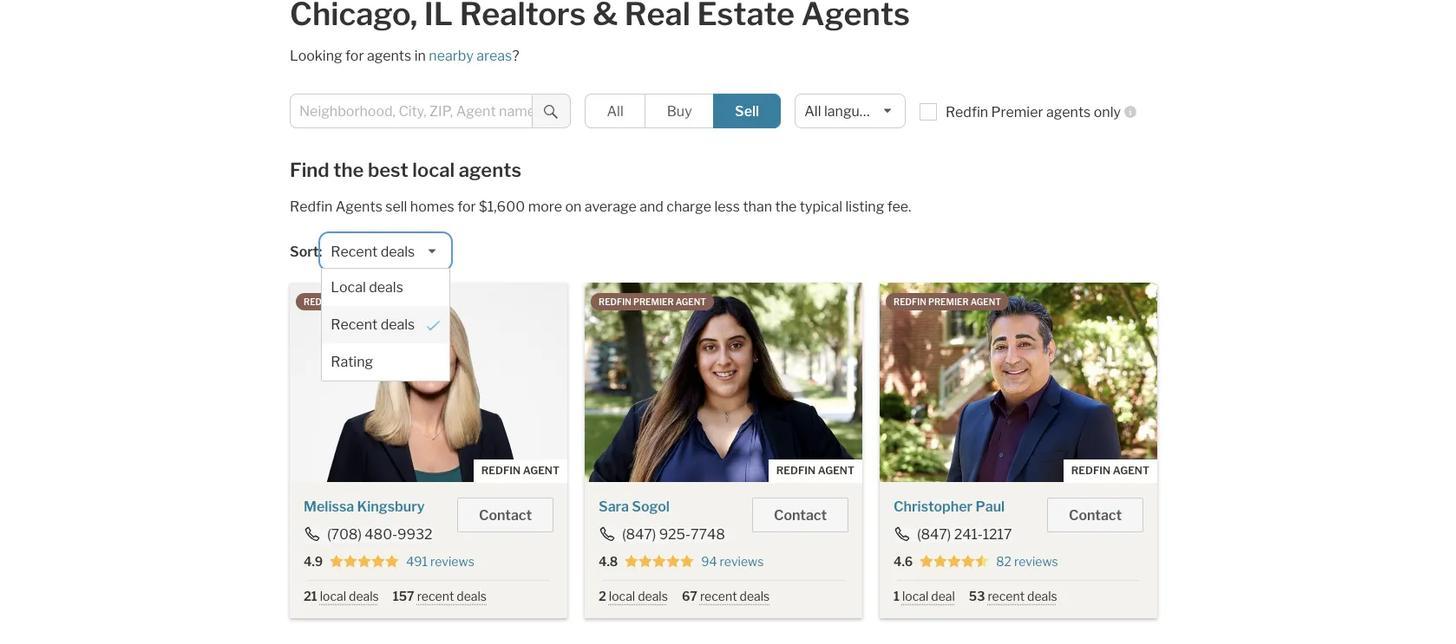 Task type: vqa. For each thing, say whether or not it's contained in the screenshot.
the right Our
no



Task type: locate. For each thing, give the bounding box(es) containing it.
and
[[640, 199, 664, 215]]

0 vertical spatial the
[[333, 159, 364, 181]]

(708) 480-9932
[[327, 527, 433, 543]]

local up homes
[[413, 159, 455, 181]]

for right looking
[[345, 48, 364, 64]]

1 recent from the left
[[417, 589, 454, 604]]

agents for premier
[[1047, 104, 1091, 121]]

1 vertical spatial for
[[458, 199, 476, 215]]

0 vertical spatial recent deals
[[331, 244, 415, 260]]

0 horizontal spatial recent
[[417, 589, 454, 604]]

all left the languages
[[805, 103, 822, 120]]

1 contact from the left
[[479, 508, 532, 524]]

1 horizontal spatial the
[[775, 199, 797, 215]]

listing
[[846, 199, 885, 215]]

melissa kingsbury link
[[304, 499, 425, 516]]

2 horizontal spatial premier
[[929, 297, 969, 307]]

charge
[[667, 199, 712, 215]]

0 horizontal spatial premier
[[338, 297, 379, 307]]

2 horizontal spatial redfin agent
[[1072, 464, 1150, 477]]

all right submit search image
[[607, 103, 624, 120]]

rating
[[331, 354, 373, 371]]

1 redfin agent from the left
[[481, 464, 560, 477]]

the right the than
[[775, 199, 797, 215]]

1 horizontal spatial (847)
[[917, 527, 952, 543]]

reviews right 94
[[720, 555, 764, 569]]

1 contact button from the left
[[457, 498, 554, 533]]

1 vertical spatial recent deals
[[331, 317, 415, 333]]

2 recent from the left
[[700, 589, 737, 604]]

all inside radio
[[607, 103, 624, 120]]

deals down 491 reviews
[[457, 589, 487, 604]]

the
[[333, 159, 364, 181], [775, 199, 797, 215]]

480-
[[365, 527, 398, 543]]

reviews right 491 on the left
[[431, 555, 475, 569]]

3 recent from the left
[[988, 589, 1025, 604]]

for right homes
[[458, 199, 476, 215]]

for
[[345, 48, 364, 64], [458, 199, 476, 215]]

2 horizontal spatial agents
[[1047, 104, 1091, 121]]

recent deals
[[331, 244, 415, 260], [331, 317, 415, 333]]

redfin left premier
[[946, 104, 989, 121]]

rating 4.9 out of 5 element
[[330, 555, 399, 570]]

1 recent from the top
[[331, 244, 378, 260]]

0 horizontal spatial (847)
[[622, 527, 656, 543]]

melissa kingsbury
[[304, 499, 425, 516]]

reviews right 82 at right
[[1015, 555, 1059, 569]]

contact button for (708) 480-9932
[[457, 498, 554, 533]]

2 contact from the left
[[774, 508, 827, 524]]

1 horizontal spatial redfin premier agent
[[599, 297, 706, 307]]

1 horizontal spatial all
[[805, 103, 822, 120]]

2 horizontal spatial contact button
[[1048, 498, 1144, 533]]

contact button
[[457, 498, 554, 533], [753, 498, 849, 533], [1048, 498, 1144, 533]]

2 premier from the left
[[634, 297, 674, 307]]

2 all from the left
[[805, 103, 822, 120]]

2 redfin premier agent from the left
[[599, 297, 706, 307]]

3 reviews from the left
[[1015, 555, 1059, 569]]

2 (847) from the left
[[917, 527, 952, 543]]

1 horizontal spatial contact
[[774, 508, 827, 524]]

2 horizontal spatial recent
[[988, 589, 1025, 604]]

agents up $1,600
[[459, 159, 522, 181]]

reviews for 7748
[[720, 555, 764, 569]]

recent right 67
[[700, 589, 737, 604]]

contact button up 82 reviews
[[1048, 498, 1144, 533]]

1 vertical spatial redfin
[[290, 199, 333, 215]]

(847) 241-1217
[[917, 527, 1012, 543]]

photo of melissa kingsbury image
[[290, 283, 568, 483]]

0 vertical spatial redfin
[[946, 104, 989, 121]]

kingsbury
[[357, 499, 425, 516]]

(847) 925-7748
[[622, 527, 725, 543]]

1 recent deals from the top
[[331, 244, 415, 260]]

0 vertical spatial agents
[[367, 48, 412, 64]]

Neighborhood, City, ZIP, Agent name search field
[[290, 94, 533, 128]]

1 all from the left
[[607, 103, 624, 120]]

0 vertical spatial recent
[[331, 244, 378, 260]]

2
[[599, 589, 607, 604]]

1 premier from the left
[[338, 297, 379, 307]]

local
[[413, 159, 455, 181], [320, 589, 346, 604], [609, 589, 635, 604], [903, 589, 929, 604]]

82
[[997, 555, 1012, 569]]

7748
[[691, 527, 725, 543]]

sara sogol link
[[599, 499, 670, 516]]

local right 1
[[903, 589, 929, 604]]

deal
[[932, 589, 955, 604]]

1 horizontal spatial agents
[[459, 159, 522, 181]]

redfin
[[304, 297, 337, 307], [599, 297, 632, 307], [894, 297, 927, 307], [481, 464, 521, 477], [777, 464, 816, 477], [1072, 464, 1111, 477]]

option group containing all
[[585, 94, 781, 128]]

agents left only at the right of the page
[[1047, 104, 1091, 121]]

best
[[368, 159, 409, 181]]

the up the agents
[[333, 159, 364, 181]]

2 recent deals from the top
[[331, 317, 415, 333]]

typical
[[800, 199, 843, 215]]

sell
[[386, 199, 407, 215]]

languages
[[825, 103, 891, 120]]

1 reviews from the left
[[431, 555, 475, 569]]

0 horizontal spatial redfin agent
[[481, 464, 560, 477]]

recent deals inside dialog
[[331, 317, 415, 333]]

christopher paul link
[[894, 499, 1005, 516]]

2 recent from the top
[[331, 317, 378, 333]]

2 local deals
[[599, 589, 668, 604]]

recent
[[331, 244, 378, 260], [331, 317, 378, 333]]

photo of sara sogol image
[[585, 283, 863, 483]]

0 horizontal spatial contact
[[479, 508, 532, 524]]

agent
[[381, 297, 411, 307], [676, 297, 706, 307], [971, 297, 1002, 307], [523, 464, 560, 477], [818, 464, 855, 477], [1113, 464, 1150, 477]]

less
[[715, 199, 740, 215]]

1 horizontal spatial for
[[458, 199, 476, 215]]

1 (847) from the left
[[622, 527, 656, 543]]

recent up local
[[331, 244, 378, 260]]

rating 4.8 out of 5 element
[[625, 555, 695, 570]]

redfin agents sell homes for $1,600 more on average and charge less than the typical listing fee.
[[290, 199, 912, 215]]

reviews for 1217
[[1015, 555, 1059, 569]]

9932
[[398, 527, 433, 543]]

2 vertical spatial agents
[[459, 159, 522, 181]]

0 horizontal spatial redfin
[[290, 199, 333, 215]]

average
[[585, 199, 637, 215]]

find
[[290, 159, 330, 181]]

82 reviews
[[997, 555, 1059, 569]]

1 vertical spatial agents
[[1047, 104, 1091, 121]]

1 horizontal spatial contact button
[[753, 498, 849, 533]]

3 contact button from the left
[[1048, 498, 1144, 533]]

2 contact button from the left
[[753, 498, 849, 533]]

3 premier from the left
[[929, 297, 969, 307]]

(847) down the christopher
[[917, 527, 952, 543]]

2 reviews from the left
[[720, 555, 764, 569]]

find the best local agents
[[290, 159, 522, 181]]

reviews
[[431, 555, 475, 569], [720, 555, 764, 569], [1015, 555, 1059, 569]]

premier
[[338, 297, 379, 307], [634, 297, 674, 307], [929, 297, 969, 307]]

0 horizontal spatial reviews
[[431, 555, 475, 569]]

submit search image
[[545, 105, 558, 119]]

2 horizontal spatial contact
[[1069, 508, 1122, 524]]

157 recent deals
[[393, 589, 487, 604]]

3 contact from the left
[[1069, 508, 1122, 524]]

redfin down find
[[290, 199, 333, 215]]

recent
[[417, 589, 454, 604], [700, 589, 737, 604], [988, 589, 1025, 604]]

contact button up 491 reviews
[[457, 498, 554, 533]]

0 horizontal spatial agents
[[367, 48, 412, 64]]

list box
[[321, 235, 451, 382]]

sogol
[[632, 499, 670, 516]]

redfin premier agent for sogol
[[599, 297, 706, 307]]

agents
[[336, 199, 383, 215]]

1 horizontal spatial reviews
[[720, 555, 764, 569]]

(847)
[[622, 527, 656, 543], [917, 527, 952, 543]]

1 vertical spatial the
[[775, 199, 797, 215]]

looking for agents in nearby areas ?
[[290, 48, 520, 64]]

1
[[894, 589, 900, 604]]

0 horizontal spatial all
[[607, 103, 624, 120]]

recent for (847) 925-7748
[[700, 589, 737, 604]]

local right 2
[[609, 589, 635, 604]]

$1,600
[[479, 199, 525, 215]]

recent deals up local deals on the top left of page
[[331, 244, 415, 260]]

0 horizontal spatial redfin premier agent
[[304, 297, 411, 307]]

all
[[607, 103, 624, 120], [805, 103, 822, 120]]

redfin
[[946, 104, 989, 121], [290, 199, 333, 215]]

recent deals down local deals on the top left of page
[[331, 317, 415, 333]]

2 horizontal spatial reviews
[[1015, 555, 1059, 569]]

premier for kingsbury
[[338, 297, 379, 307]]

local for christopher paul
[[903, 589, 929, 604]]

(708) 480-9932 button
[[304, 527, 434, 543]]

53
[[969, 589, 985, 604]]

4.9
[[304, 555, 323, 569]]

contact
[[479, 508, 532, 524], [774, 508, 827, 524], [1069, 508, 1122, 524]]

looking
[[290, 48, 343, 64]]

contact button up 94 reviews
[[753, 498, 849, 533]]

1217
[[983, 527, 1012, 543]]

0 horizontal spatial for
[[345, 48, 364, 64]]

option group
[[585, 94, 781, 128]]

dialog
[[321, 268, 451, 382]]

2 horizontal spatial redfin premier agent
[[894, 297, 1002, 307]]

homes
[[410, 199, 455, 215]]

0 horizontal spatial contact button
[[457, 498, 554, 533]]

redfin agent for 1217
[[1072, 464, 1150, 477]]

1 horizontal spatial premier
[[634, 297, 674, 307]]

local
[[331, 279, 366, 296]]

agents left "in"
[[367, 48, 412, 64]]

premier
[[992, 104, 1044, 121]]

redfin agent
[[481, 464, 560, 477], [777, 464, 855, 477], [1072, 464, 1150, 477]]

3 redfin agent from the left
[[1072, 464, 1150, 477]]

1 horizontal spatial redfin agent
[[777, 464, 855, 477]]

2 redfin agent from the left
[[777, 464, 855, 477]]

agents for for
[[367, 48, 412, 64]]

local right 21
[[320, 589, 346, 604]]

redfin premier agent
[[304, 297, 411, 307], [599, 297, 706, 307], [894, 297, 1002, 307]]

agents
[[367, 48, 412, 64], [1047, 104, 1091, 121], [459, 159, 522, 181]]

1 redfin premier agent from the left
[[304, 297, 411, 307]]

(847) down sara sogol
[[622, 527, 656, 543]]

recent right 53
[[988, 589, 1025, 604]]

1 vertical spatial recent
[[331, 317, 378, 333]]

1 local deal
[[894, 589, 955, 604]]

recent right the 157
[[417, 589, 454, 604]]

local for sara sogol
[[609, 589, 635, 604]]

1 horizontal spatial redfin
[[946, 104, 989, 121]]

3 redfin premier agent from the left
[[894, 297, 1002, 307]]

more
[[528, 199, 562, 215]]

recent for (847) 241-1217
[[988, 589, 1025, 604]]

1 horizontal spatial recent
[[700, 589, 737, 604]]

recent up rating
[[331, 317, 378, 333]]

list box containing recent deals
[[321, 235, 451, 382]]

deals down local deals on the top left of page
[[381, 317, 415, 333]]

(847) for (847) 241-1217
[[917, 527, 952, 543]]

premier for paul
[[929, 297, 969, 307]]



Task type: describe. For each thing, give the bounding box(es) containing it.
fee.
[[888, 199, 912, 215]]

241-
[[954, 527, 983, 543]]

Buy radio
[[645, 94, 714, 128]]

491 reviews
[[406, 555, 475, 569]]

on
[[565, 199, 582, 215]]

only
[[1094, 104, 1121, 121]]

christopher paul
[[894, 499, 1005, 516]]

premier for sogol
[[634, 297, 674, 307]]

recent inside dialog
[[331, 317, 378, 333]]

?
[[512, 48, 520, 64]]

157
[[393, 589, 415, 604]]

local deals
[[331, 279, 403, 296]]

contact for (708) 480-9932
[[479, 508, 532, 524]]

21
[[304, 589, 317, 604]]

local for melissa kingsbury
[[320, 589, 346, 604]]

redfin agent for 9932
[[481, 464, 560, 477]]

recent for (708) 480-9932
[[417, 589, 454, 604]]

deals down sell
[[381, 244, 415, 260]]

redfin premier agent for kingsbury
[[304, 297, 411, 307]]

all languages
[[805, 103, 891, 120]]

redfin premier agent for paul
[[894, 297, 1002, 307]]

sara
[[599, 499, 629, 516]]

4.6
[[894, 555, 913, 569]]

491
[[406, 555, 428, 569]]

0 horizontal spatial the
[[333, 159, 364, 181]]

deals up recent deals element
[[369, 279, 403, 296]]

photo of christopher paul image
[[880, 283, 1158, 483]]

deals down rating 4.8 out of 5 element on the bottom left of the page
[[638, 589, 668, 604]]

melissa
[[304, 499, 354, 516]]

reviews for 9932
[[431, 555, 475, 569]]

nearby
[[429, 48, 474, 64]]

rating 4.6 out of 5 element
[[920, 555, 990, 570]]

925-
[[659, 527, 691, 543]]

(708)
[[327, 527, 362, 543]]

paul
[[976, 499, 1005, 516]]

nearby areas link
[[429, 48, 512, 64]]

All radio
[[585, 94, 646, 128]]

redfin premier agents only
[[946, 104, 1121, 121]]

redfin for redfin premier agents only
[[946, 104, 989, 121]]

than
[[743, 199, 773, 215]]

contact button for (847) 925-7748
[[753, 498, 849, 533]]

recent deals element
[[322, 306, 450, 344]]

deals down rating 4.9 out of 5 "element"
[[349, 589, 379, 604]]

redfin agent for 7748
[[777, 464, 855, 477]]

53 recent deals
[[969, 589, 1058, 604]]

sell
[[735, 103, 760, 120]]

67 recent deals
[[682, 589, 770, 604]]

redfin for redfin agents sell homes for $1,600 more on average and charge less than the typical listing fee.
[[290, 199, 333, 215]]

areas
[[477, 48, 512, 64]]

4.8
[[599, 555, 618, 569]]

dialog containing local deals
[[321, 268, 451, 382]]

Sell radio
[[713, 94, 781, 128]]

in
[[415, 48, 426, 64]]

67
[[682, 589, 698, 604]]

0 vertical spatial for
[[345, 48, 364, 64]]

94
[[702, 555, 717, 569]]

21 local deals
[[304, 589, 379, 604]]

94 reviews
[[702, 555, 764, 569]]

(847) 241-1217 button
[[894, 527, 1013, 543]]

deals down 82 reviews
[[1028, 589, 1058, 604]]

christopher
[[894, 499, 973, 516]]

deals down 94 reviews
[[740, 589, 770, 604]]

contact for (847) 241-1217
[[1069, 508, 1122, 524]]

buy
[[667, 103, 692, 120]]

contact for (847) 925-7748
[[774, 508, 827, 524]]

sara sogol
[[599, 499, 670, 516]]

contact button for (847) 241-1217
[[1048, 498, 1144, 533]]

(847) 925-7748 button
[[599, 527, 726, 543]]

all for all languages
[[805, 103, 822, 120]]

sort:
[[290, 244, 322, 260]]

(847) for (847) 925-7748
[[622, 527, 656, 543]]

all for all
[[607, 103, 624, 120]]



